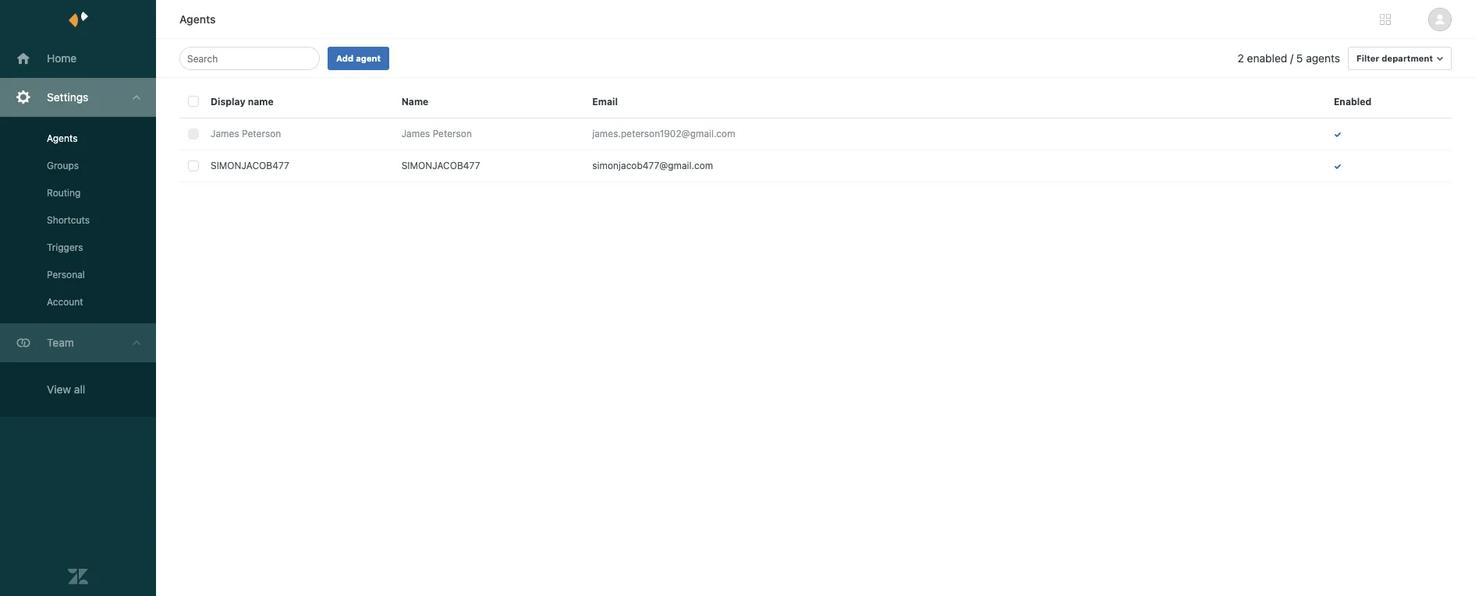 Task type: describe. For each thing, give the bounding box(es) containing it.
department
[[1382, 53, 1433, 63]]

personal
[[47, 269, 85, 281]]

filter department button
[[1348, 47, 1452, 70]]

add agent button
[[328, 47, 389, 70]]

Search text field
[[187, 49, 307, 68]]

1 peterson from the left
[[242, 128, 281, 140]]

/
[[1291, 52, 1294, 65]]

enabled
[[1334, 96, 1372, 108]]

view
[[47, 383, 71, 396]]

1 james from the left
[[211, 128, 239, 140]]

all
[[74, 383, 85, 396]]

agent
[[356, 53, 381, 63]]

view all
[[47, 383, 85, 396]]

1 simonjacob477 from the left
[[211, 160, 289, 172]]

2 peterson from the left
[[433, 128, 472, 140]]

groups
[[47, 160, 79, 172]]

routing
[[47, 187, 81, 199]]

filter department
[[1357, 53, 1433, 63]]

add
[[336, 53, 354, 63]]

display name
[[211, 96, 274, 108]]

simonjacob477@gmail.com
[[592, 160, 713, 172]]

2 enabled / 5 agents
[[1238, 52, 1341, 65]]

5
[[1297, 52, 1304, 65]]

agents
[[1306, 52, 1341, 65]]



Task type: locate. For each thing, give the bounding box(es) containing it.
team
[[47, 336, 74, 350]]

account
[[47, 297, 83, 308]]

agents
[[179, 12, 216, 26], [47, 133, 78, 144]]

agents up search text box
[[179, 12, 216, 26]]

1 horizontal spatial peterson
[[433, 128, 472, 140]]

1 vertical spatial agents
[[47, 133, 78, 144]]

settings
[[47, 91, 88, 104]]

james peterson
[[211, 128, 281, 140], [402, 128, 472, 140]]

james
[[211, 128, 239, 140], [402, 128, 430, 140]]

add agent
[[336, 53, 381, 63]]

name
[[402, 96, 429, 108]]

0 horizontal spatial simonjacob477
[[211, 160, 289, 172]]

james peterson down display name
[[211, 128, 281, 140]]

1 horizontal spatial james
[[402, 128, 430, 140]]

2 james from the left
[[402, 128, 430, 140]]

2
[[1238, 52, 1245, 65]]

0 horizontal spatial james peterson
[[211, 128, 281, 140]]

filter
[[1357, 53, 1380, 63]]

1 james peterson from the left
[[211, 128, 281, 140]]

0 vertical spatial agents
[[179, 12, 216, 26]]

display
[[211, 96, 245, 108]]

1 horizontal spatial agents
[[179, 12, 216, 26]]

0 horizontal spatial peterson
[[242, 128, 281, 140]]

name
[[248, 96, 274, 108]]

triggers
[[47, 242, 83, 254]]

peterson
[[242, 128, 281, 140], [433, 128, 472, 140]]

james peterson down name
[[402, 128, 472, 140]]

enabled
[[1248, 52, 1288, 65]]

agents up the groups
[[47, 133, 78, 144]]

simonjacob477
[[211, 160, 289, 172], [402, 160, 480, 172]]

2 james peterson from the left
[[402, 128, 472, 140]]

simonjacob477 down name
[[402, 160, 480, 172]]

james down name
[[402, 128, 430, 140]]

0 horizontal spatial james
[[211, 128, 239, 140]]

1 horizontal spatial simonjacob477
[[402, 160, 480, 172]]

james down display
[[211, 128, 239, 140]]

home
[[47, 52, 77, 65]]

email
[[592, 96, 618, 108]]

0 horizontal spatial agents
[[47, 133, 78, 144]]

2 simonjacob477 from the left
[[402, 160, 480, 172]]

1 horizontal spatial james peterson
[[402, 128, 472, 140]]

shortcuts
[[47, 215, 90, 226]]

simonjacob477 down display name
[[211, 160, 289, 172]]

zendesk products image
[[1380, 14, 1391, 25]]

james.peterson1902@gmail.com
[[592, 128, 736, 140]]



Task type: vqa. For each thing, say whether or not it's contained in the screenshot.
Zendesk Products image
yes



